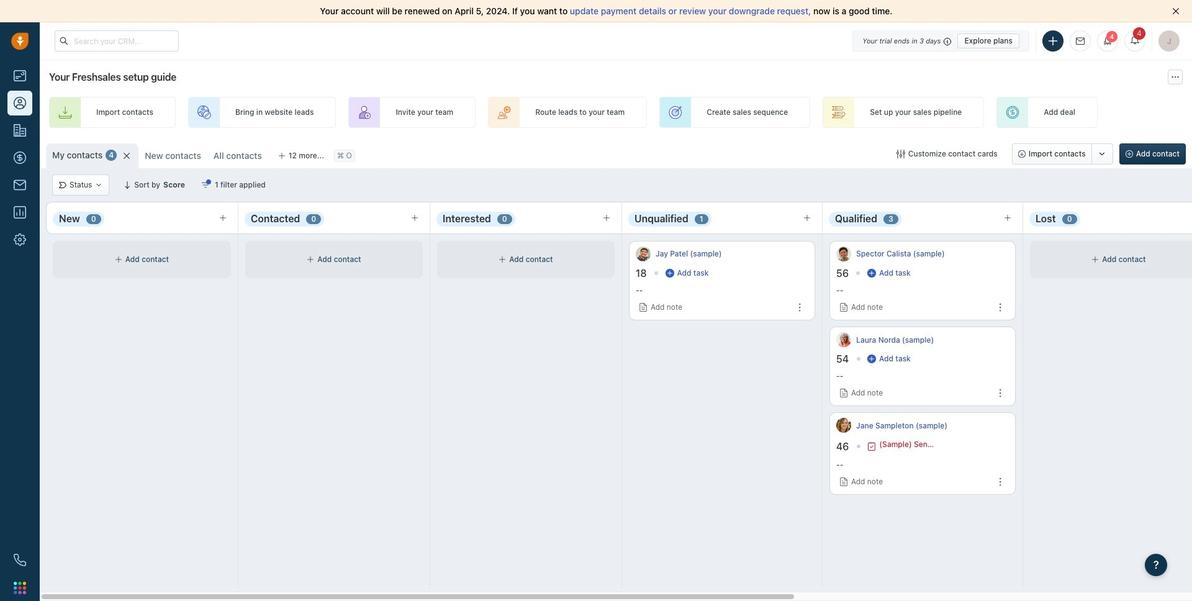 Task type: describe. For each thing, give the bounding box(es) containing it.
j image
[[837, 418, 851, 433]]

close image
[[1173, 7, 1180, 15]]

Search your CRM... text field
[[55, 30, 179, 52]]

s image
[[837, 247, 851, 261]]



Task type: locate. For each thing, give the bounding box(es) containing it.
container_wx8msf4aqz5i3rn1 image
[[59, 181, 66, 189], [95, 181, 103, 189], [307, 256, 314, 263], [868, 269, 876, 278], [868, 442, 877, 451]]

j image
[[636, 247, 651, 261]]

send email image
[[1076, 37, 1085, 45]]

phone element
[[7, 548, 32, 573]]

phone image
[[14, 554, 26, 566]]

l image
[[837, 332, 851, 347]]

container_wx8msf4aqz5i3rn1 image
[[897, 150, 905, 158], [201, 181, 210, 189], [115, 256, 122, 263], [499, 256, 506, 263], [1092, 256, 1099, 263], [666, 269, 674, 278], [868, 355, 876, 363]]

group
[[1012, 143, 1113, 165]]

freshworks switcher image
[[14, 582, 26, 594]]



